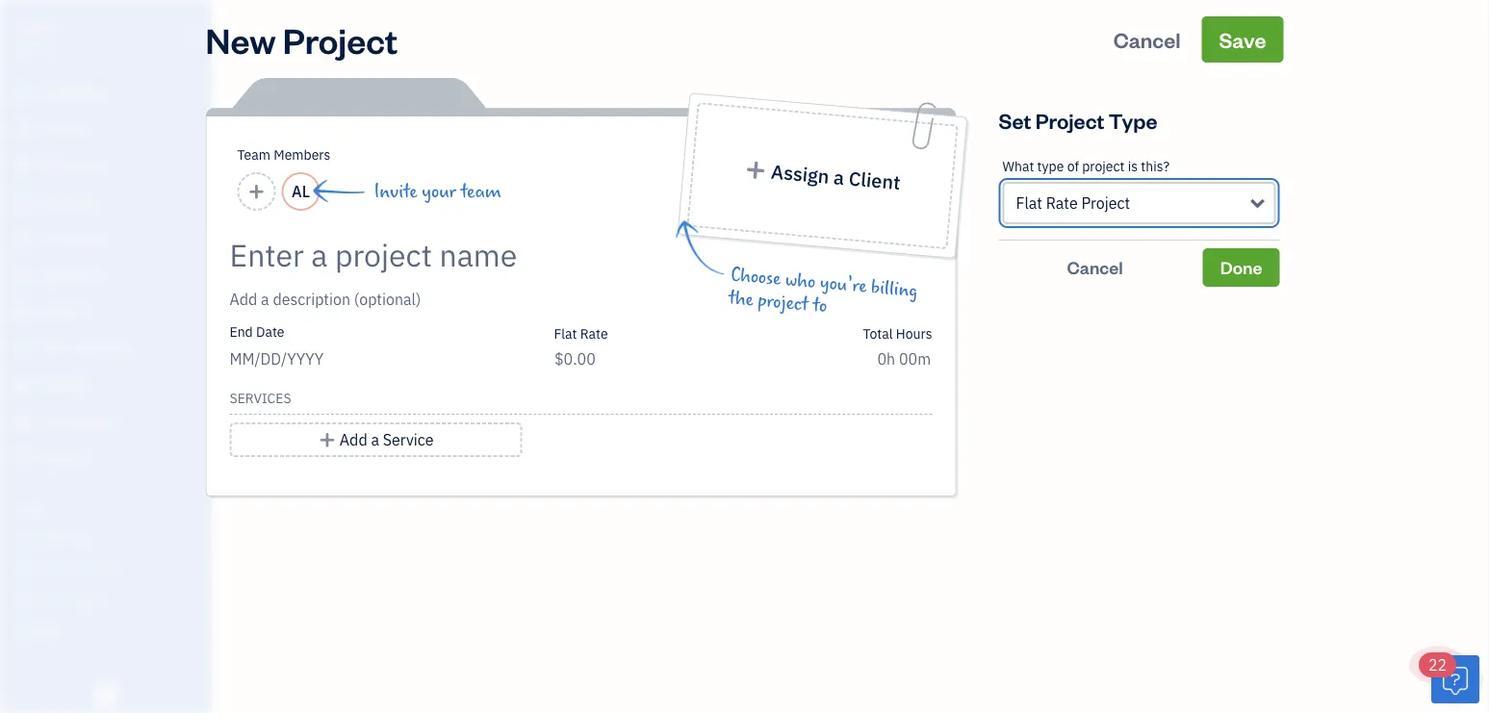 Task type: locate. For each thing, give the bounding box(es) containing it.
cancel
[[1114, 26, 1181, 53], [1067, 256, 1123, 279]]

estimate image
[[13, 157, 36, 176]]

22 button
[[1419, 653, 1480, 704]]

0 vertical spatial project
[[283, 16, 398, 62]]

project left is
[[1082, 157, 1125, 175]]

2 vertical spatial project
[[1082, 193, 1131, 213]]

project left "to"
[[757, 290, 810, 316]]

22
[[1429, 655, 1447, 675]]

project for set
[[1036, 106, 1105, 134]]

hours
[[896, 324, 933, 342]]

type
[[1038, 157, 1064, 175]]

a
[[833, 164, 846, 190], [371, 430, 379, 450]]

0 vertical spatial cancel button
[[1096, 16, 1198, 63]]

flat for flat rate
[[554, 324, 577, 342]]

1 horizontal spatial project
[[1082, 157, 1125, 175]]

services
[[230, 389, 291, 407]]

freshbooks image
[[91, 683, 121, 706]]

cancel up type
[[1114, 26, 1181, 53]]

cancel button down flat rate project
[[999, 248, 1192, 287]]

cancel button
[[1096, 16, 1198, 63], [999, 248, 1192, 287]]

the
[[728, 288, 755, 311]]

flat rate project
[[1016, 193, 1131, 213]]

0 vertical spatial flat
[[1016, 193, 1043, 213]]

service
[[383, 430, 434, 450]]

end date
[[230, 323, 284, 341]]

0 vertical spatial a
[[833, 164, 846, 190]]

1 vertical spatial rate
[[580, 324, 608, 342]]

0 horizontal spatial rate
[[580, 324, 608, 342]]

0 horizontal spatial a
[[371, 430, 379, 450]]

report image
[[13, 450, 36, 469]]

1 horizontal spatial a
[[833, 164, 846, 190]]

1 vertical spatial flat
[[554, 324, 577, 342]]

add a service
[[340, 430, 434, 450]]

a for add
[[371, 430, 379, 450]]

dashboard image
[[13, 84, 36, 103]]

project
[[283, 16, 398, 62], [1036, 106, 1105, 134], [1082, 193, 1131, 213]]

1 vertical spatial a
[[371, 430, 379, 450]]

resource center badge image
[[1432, 656, 1480, 704]]

flat inside field
[[1016, 193, 1043, 213]]

1 vertical spatial cancel
[[1067, 256, 1123, 279]]

0 vertical spatial project
[[1082, 157, 1125, 175]]

1 vertical spatial project
[[757, 290, 810, 316]]

team
[[237, 146, 271, 164]]

a inside assign a client
[[833, 164, 846, 190]]

1 horizontal spatial flat
[[1016, 193, 1043, 213]]

rate down of
[[1046, 193, 1078, 213]]

to
[[812, 295, 828, 317]]

project for new
[[283, 16, 398, 62]]

0 horizontal spatial project
[[757, 290, 810, 316]]

project
[[1082, 157, 1125, 175], [757, 290, 810, 316]]

assign
[[770, 159, 831, 189]]

flat rate
[[554, 324, 608, 342]]

chart image
[[13, 413, 36, 432]]

flat up amount (usd) text field
[[554, 324, 577, 342]]

flat down the what
[[1016, 193, 1043, 213]]

what type of project is this?
[[1003, 157, 1170, 175]]

a left client
[[833, 164, 846, 190]]

cancel down flat rate project
[[1067, 256, 1123, 279]]

rate
[[1046, 193, 1078, 213], [580, 324, 608, 342]]

cancel button up type
[[1096, 16, 1198, 63]]

rate inside field
[[1046, 193, 1078, 213]]

flat
[[1016, 193, 1043, 213], [554, 324, 577, 342]]

0 vertical spatial rate
[[1046, 193, 1078, 213]]

1 horizontal spatial rate
[[1046, 193, 1078, 213]]

apple
[[15, 17, 57, 37]]

1 vertical spatial project
[[1036, 106, 1105, 134]]

rate up amount (usd) text field
[[580, 324, 608, 342]]

0 horizontal spatial flat
[[554, 324, 577, 342]]

done button
[[1203, 248, 1280, 287]]

project inside what type of project is this? element
[[1082, 157, 1125, 175]]

Project Description text field
[[230, 288, 759, 311]]

project inside choose who you're billing the project to
[[757, 290, 810, 316]]

of
[[1067, 157, 1079, 175]]

team
[[461, 181, 501, 202]]

invite
[[374, 181, 417, 202]]

a right "add"
[[371, 430, 379, 450]]

team members image
[[14, 530, 206, 545]]

type
[[1109, 106, 1158, 134]]



Task type: describe. For each thing, give the bounding box(es) containing it.
team members
[[237, 146, 331, 164]]

is
[[1128, 157, 1138, 175]]

this?
[[1141, 157, 1170, 175]]

al
[[292, 182, 310, 202]]

what type of project is this? element
[[999, 143, 1280, 241]]

main element
[[0, 0, 260, 713]]

total hours
[[863, 324, 933, 342]]

choose
[[730, 265, 782, 290]]

apple owner
[[15, 17, 57, 54]]

add team member image
[[248, 180, 265, 203]]

apps image
[[14, 499, 206, 514]]

new
[[206, 16, 276, 62]]

invite your team
[[374, 181, 501, 202]]

plus image
[[318, 428, 336, 452]]

End date in  format text field
[[230, 349, 464, 369]]

a for assign
[[833, 164, 846, 190]]

choose who you're billing the project to
[[728, 265, 919, 317]]

project inside field
[[1082, 193, 1131, 213]]

rate for flat rate
[[580, 324, 608, 342]]

Project Type field
[[1003, 182, 1276, 224]]

Amount (USD) text field
[[554, 349, 596, 369]]

Project Name text field
[[230, 236, 759, 274]]

timer image
[[13, 340, 36, 359]]

done
[[1221, 256, 1263, 279]]

owner
[[15, 39, 51, 54]]

save button
[[1202, 16, 1284, 63]]

end
[[230, 323, 253, 341]]

set
[[999, 106, 1032, 134]]

assign a client button
[[687, 102, 959, 250]]

new project
[[206, 16, 398, 62]]

client image
[[13, 120, 36, 140]]

bank connections image
[[14, 591, 206, 607]]

settings image
[[14, 622, 206, 637]]

set project type
[[999, 106, 1158, 134]]

assign a client
[[770, 159, 902, 195]]

flat for flat rate project
[[1016, 193, 1043, 213]]

date
[[256, 323, 284, 341]]

payment image
[[13, 230, 36, 249]]

client
[[848, 166, 902, 195]]

expense image
[[13, 267, 36, 286]]

0 vertical spatial cancel
[[1114, 26, 1181, 53]]

rate for flat rate project
[[1046, 193, 1078, 213]]

plus image
[[744, 159, 768, 181]]

total
[[863, 324, 893, 342]]

who
[[785, 269, 817, 293]]

money image
[[13, 376, 36, 396]]

invoice image
[[13, 194, 36, 213]]

Hourly Budget text field
[[878, 349, 933, 369]]

1 vertical spatial cancel button
[[999, 248, 1192, 287]]

add
[[340, 430, 368, 450]]

what
[[1003, 157, 1034, 175]]

add a service button
[[230, 423, 523, 457]]

members
[[274, 146, 331, 164]]

your
[[422, 181, 456, 202]]

items and services image
[[14, 560, 206, 576]]

save
[[1219, 26, 1267, 53]]

billing
[[871, 277, 919, 302]]

project image
[[13, 303, 36, 323]]

you're
[[819, 272, 868, 298]]



Task type: vqa. For each thing, say whether or not it's contained in the screenshot.
AMOUNT DUE ( USD )
no



